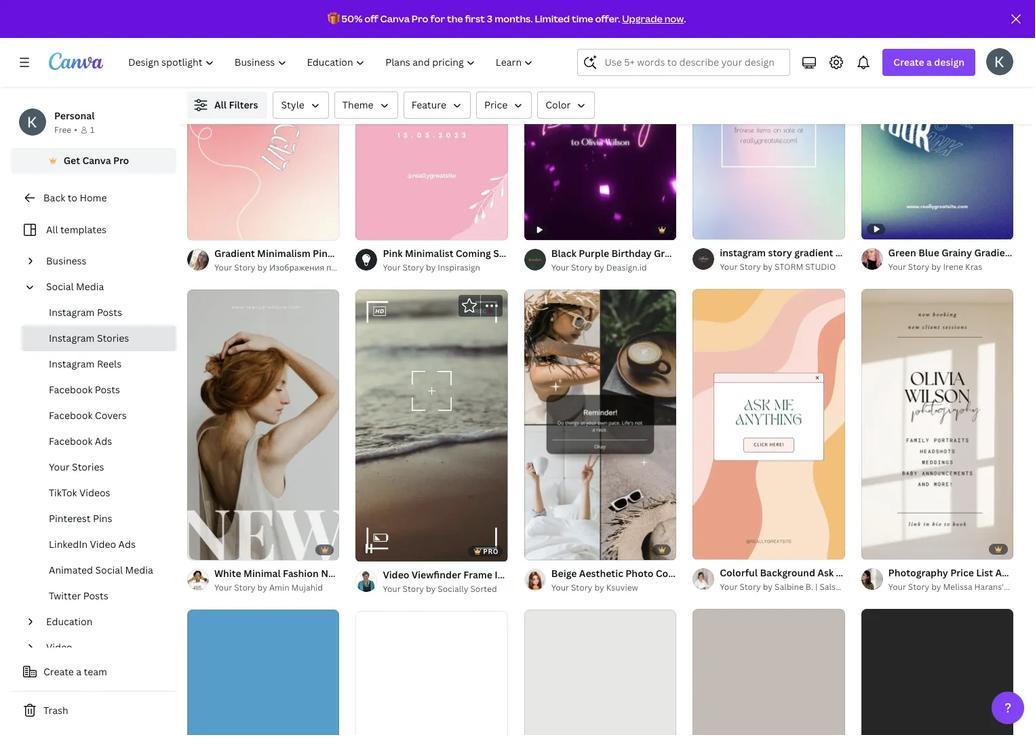 Task type: vqa. For each thing, say whether or not it's contained in the screenshot.
A PREVIEW IMAGE OF THE APP NAMED "LOTTIEFILES" SHOWING MULTIPLE ANIMATIONS WITH DIFFERENT COLOR PALETTES on the top of the page
no



Task type: describe. For each thing, give the bounding box(es) containing it.
style
[[281, 98, 304, 111]]

price button
[[476, 92, 532, 119]]

your story by amin mujahid link
[[214, 581, 339, 595]]

black purple birthday greeting video  instagram story your story by deasign.id
[[551, 247, 799, 273]]

photography price list aesthetic shadow instagram story image
[[861, 289, 1013, 559]]

storm
[[775, 261, 803, 272]]

facebook ads link
[[22, 429, 176, 454]]

social media
[[46, 280, 104, 293]]

media inside animated social media link
[[125, 564, 153, 577]]

instagram story gradient quote image
[[693, 0, 845, 239]]

story left amin
[[234, 582, 255, 594]]

stories for your stories
[[72, 461, 104, 473]]

socially
[[438, 583, 468, 595]]

pinterest pins
[[49, 512, 112, 525]]

free
[[54, 124, 71, 136]]

instagram reels link
[[22, 351, 176, 377]]

reels
[[97, 357, 121, 370]]

video link
[[41, 635, 168, 661]]

your inside instagram story gradient quote your story by storm studio
[[720, 261, 738, 272]]

1 of 2
[[871, 544, 893, 553]]

facebook covers
[[49, 409, 127, 422]]

instagram inside "instagram posts" link
[[49, 306, 95, 319]]

white minimal fashion new product collection marketing - your story image
[[187, 290, 339, 560]]

melissa
[[943, 581, 972, 592]]

back
[[43, 191, 65, 204]]

pro inside button
[[113, 154, 129, 167]]

story left изображения in the left of the page
[[234, 262, 255, 273]]

video inside video viewfinder frame instagram story your story by socially sorted
[[383, 568, 409, 581]]

story down beige
[[571, 582, 592, 594]]

purple
[[579, 247, 609, 260]]

by inside the black purple birthday greeting video  instagram story your story by deasign.id
[[594, 262, 604, 273]]

create a team
[[43, 665, 107, 678]]

beige aesthetic photo collage quote instagram story image
[[524, 290, 676, 560]]

pink
[[383, 247, 403, 260]]

your stories
[[49, 461, 104, 473]]

feature
[[411, 98, 446, 111]]

theme button
[[334, 92, 398, 119]]

pink minimalist coming soon instagram story link
[[383, 246, 593, 261]]

limited
[[535, 12, 570, 25]]

your inside video viewfinder frame instagram story your story by socially sorted
[[383, 583, 401, 595]]

facebook for facebook ads
[[49, 435, 93, 448]]

0 horizontal spatial social
[[46, 280, 74, 293]]

🎁
[[327, 12, 340, 25]]

story down purple
[[571, 262, 592, 273]]

linkedin
[[49, 538, 88, 551]]

all templates link
[[19, 217, 168, 243]]

instagram posts
[[49, 306, 122, 319]]

quote
[[835, 246, 863, 259]]

harans's
[[974, 581, 1008, 592]]

canva inside button
[[82, 154, 111, 167]]

your story by ksuview link
[[551, 581, 676, 595]]

Search search field
[[605, 50, 782, 75]]

to
[[68, 191, 77, 204]]

salsal
[[820, 581, 843, 592]]

your story by inspirasign link
[[383, 261, 508, 275]]

tiktok
[[49, 486, 77, 499]]

team
[[84, 665, 107, 678]]

media inside social media link
[[76, 280, 104, 293]]

posts for instagram posts
[[97, 306, 122, 319]]

coming
[[456, 247, 491, 260]]

story up salbine
[[772, 567, 797, 580]]

education
[[46, 615, 92, 628]]

color button
[[537, 92, 595, 119]]

posts for facebook posts
[[95, 383, 120, 396]]

story inside instagram story gradient quote your story by storm studio
[[740, 261, 761, 272]]

animated social media
[[49, 564, 153, 577]]

1 of 2 link
[[861, 289, 1013, 559]]

2
[[889, 544, 893, 553]]

price
[[484, 98, 508, 111]]

by left изображения in the left of the page
[[257, 262, 267, 273]]

of
[[877, 544, 887, 553]]

get canva pro button
[[11, 148, 176, 174]]

beige aesthetic photo collage quote instagram story your story by ksuview
[[551, 567, 797, 594]]

anzhelika
[[384, 262, 420, 273]]

videos
[[79, 486, 110, 499]]

story down the minimalist
[[403, 262, 424, 274]]

animated social media link
[[22, 558, 176, 583]]

aesthetic
[[579, 567, 623, 580]]

by inside instagram story gradient quote your story by storm studio
[[763, 261, 773, 272]]

your story by изображения пользователя anzhelika link
[[214, 261, 420, 275]]

deasign.id
[[606, 262, 647, 273]]

instagram inside video viewfinder frame instagram story your story by socially sorted
[[495, 568, 541, 581]]

pro
[[483, 547, 499, 556]]

your inside beige aesthetic photo collage quote instagram story your story by ksuview
[[551, 582, 569, 594]]

posts for twitter posts
[[83, 589, 108, 602]]

facebook for facebook posts
[[49, 383, 93, 396]]

video down education
[[46, 641, 72, 654]]

story left aesthetic
[[543, 568, 569, 581]]

story up storm
[[773, 247, 799, 260]]

pink minimalist coming soon instagram story image
[[356, 0, 508, 240]]

1 for 1 of 2
[[871, 544, 875, 553]]

gradient
[[794, 246, 833, 259]]

twitter posts link
[[22, 583, 176, 609]]

story left melissa
[[908, 581, 929, 592]]

animated
[[49, 564, 93, 577]]

inspirasign
[[438, 262, 480, 274]]

amin
[[269, 582, 289, 594]]

a for team
[[76, 665, 81, 678]]

ads inside 'link'
[[95, 435, 112, 448]]

get
[[64, 154, 80, 167]]

greeting
[[654, 247, 694, 260]]

pink minimalist coming soon instagram story your story by inspirasign
[[383, 247, 593, 274]]

story left irene
[[908, 261, 929, 272]]

ksuview
[[606, 582, 638, 594]]

now
[[665, 12, 684, 25]]

mujahid
[[291, 582, 323, 594]]

studio
[[805, 261, 836, 272]]

facebook covers link
[[22, 403, 176, 429]]

your inside pink minimalist coming soon instagram story your story by inspirasign
[[383, 262, 401, 274]]

pinterest
[[49, 512, 91, 525]]

your story by amin mujahid
[[214, 582, 323, 594]]

sorted
[[470, 583, 497, 595]]

twitter
[[49, 589, 81, 602]]

stories for instagram stories
[[97, 332, 129, 345]]

story left salbine
[[740, 581, 761, 592]]

home
[[80, 191, 107, 204]]



Task type: locate. For each thing, give the bounding box(es) containing it.
back to home
[[43, 191, 107, 204]]

all
[[214, 98, 227, 111], [46, 223, 58, 236]]

your story by melissa harans's images
[[888, 581, 1035, 592]]

1 vertical spatial create
[[43, 665, 74, 678]]

ads up animated social media
[[118, 538, 136, 551]]

1 horizontal spatial pro
[[412, 12, 428, 25]]

video down pinterest pins link
[[90, 538, 116, 551]]

colorful background ask me anything instagram story image
[[693, 289, 845, 559]]

facebook ads
[[49, 435, 112, 448]]

your story by melissa harans's images link
[[888, 580, 1035, 594]]

pro left for
[[412, 12, 428, 25]]

0 vertical spatial pro
[[412, 12, 428, 25]]

your inside the black purple birthday greeting video  instagram story your story by deasign.id
[[551, 262, 569, 273]]

get canva pro
[[64, 154, 129, 167]]

black purple birthday greeting video  instagram story link
[[551, 246, 799, 261]]

1 vertical spatial ads
[[118, 538, 136, 551]]

a inside button
[[76, 665, 81, 678]]

0 vertical spatial facebook
[[49, 383, 93, 396]]

canva right the 'get'
[[82, 154, 111, 167]]

🎁 50% off canva pro for the first 3 months. limited time offer. upgrade now .
[[327, 12, 686, 25]]

0 horizontal spatial 1
[[90, 124, 94, 136]]

a for design
[[927, 56, 932, 69]]

create inside button
[[43, 665, 74, 678]]

instagram right soon
[[519, 247, 566, 260]]

facebook
[[49, 383, 93, 396], [49, 409, 93, 422], [49, 435, 93, 448]]

your story by storm studio link
[[720, 260, 845, 274]]

0 vertical spatial ads
[[95, 435, 112, 448]]

1 vertical spatial media
[[125, 564, 153, 577]]

top level navigation element
[[119, 49, 545, 76]]

0 vertical spatial stories
[[97, 332, 129, 345]]

back to home link
[[11, 184, 176, 212]]

facebook up facebook ads
[[49, 409, 93, 422]]

your story by salbine b. | salsal design link
[[720, 580, 871, 594]]

0 vertical spatial media
[[76, 280, 104, 293]]

1 vertical spatial social
[[95, 564, 123, 577]]

pins
[[93, 512, 112, 525]]

video right 'greeting'
[[696, 247, 723, 260]]

2 vertical spatial facebook
[[49, 435, 93, 448]]

1 horizontal spatial canva
[[380, 12, 410, 25]]

first
[[465, 12, 485, 25]]

0 vertical spatial social
[[46, 280, 74, 293]]

pinterest pins link
[[22, 506, 176, 532]]

instagram reels
[[49, 357, 121, 370]]

tiktok videos
[[49, 486, 110, 499]]

beige aesthetic photo collage quote instagram story link
[[551, 566, 797, 581]]

create left design
[[894, 56, 924, 69]]

viewfinder
[[412, 568, 461, 581]]

a left design
[[927, 56, 932, 69]]

create for create a design
[[894, 56, 924, 69]]

black
[[551, 247, 576, 260]]

by inside video viewfinder frame instagram story your story by socially sorted
[[426, 583, 436, 595]]

by inside beige aesthetic photo collage quote instagram story your story by ksuview
[[594, 582, 604, 594]]

tiktok videos link
[[22, 480, 176, 506]]

personal
[[54, 109, 95, 122]]

by inside pink minimalist coming soon instagram story your story by inspirasign
[[426, 262, 436, 274]]

1 vertical spatial canva
[[82, 154, 111, 167]]

beige
[[551, 567, 577, 580]]

by left amin
[[257, 582, 267, 594]]

instagram inside instagram reels 'link'
[[49, 357, 95, 370]]

1 left of on the right of page
[[871, 544, 875, 553]]

story down viewfinder
[[403, 583, 424, 595]]

time
[[572, 12, 593, 25]]

by down viewfinder
[[426, 583, 436, 595]]

off
[[364, 12, 378, 25]]

instagram down the social media
[[49, 306, 95, 319]]

1 horizontal spatial ads
[[118, 538, 136, 551]]

0 vertical spatial all
[[214, 98, 227, 111]]

business link
[[41, 248, 168, 274]]

instagram inside beige aesthetic photo collage quote instagram story your story by ksuview
[[723, 567, 770, 580]]

2 facebook from the top
[[49, 409, 93, 422]]

facebook up your stories
[[49, 435, 93, 448]]

video inside the black purple birthday greeting video  instagram story your story by deasign.id
[[696, 247, 723, 260]]

a left team
[[76, 665, 81, 678]]

create left team
[[43, 665, 74, 678]]

instagram up facebook posts
[[49, 357, 95, 370]]

0 vertical spatial 1
[[90, 124, 94, 136]]

by down the minimalist
[[426, 262, 436, 274]]

instagram story gradient quote your story by storm studio
[[720, 246, 863, 272]]

your story by deasign.id link
[[551, 261, 676, 275]]

1 horizontal spatial all
[[214, 98, 227, 111]]

social down business
[[46, 280, 74, 293]]

gradient minimalism pink  inspirational quote instagram story image
[[187, 0, 339, 240]]

0 vertical spatial canva
[[380, 12, 410, 25]]

video
[[696, 247, 723, 260], [90, 538, 116, 551], [383, 568, 409, 581], [46, 641, 72, 654]]

media down linkedin video ads link
[[125, 564, 153, 577]]

3 facebook from the top
[[49, 435, 93, 448]]

instagram posts link
[[22, 300, 176, 326]]

None search field
[[578, 49, 790, 76]]

months.
[[495, 12, 533, 25]]

linkedin video ads link
[[22, 532, 176, 558]]

video left viewfinder
[[383, 568, 409, 581]]

instagram down pro
[[495, 568, 541, 581]]

1 horizontal spatial 1
[[871, 544, 875, 553]]

1 facebook from the top
[[49, 383, 93, 396]]

facebook down the instagram reels
[[49, 383, 93, 396]]

ads
[[95, 435, 112, 448], [118, 538, 136, 551]]

free •
[[54, 124, 77, 136]]

design
[[845, 581, 871, 592]]

by left melissa
[[931, 581, 941, 592]]

1 for 1
[[90, 124, 94, 136]]

1 vertical spatial pro
[[113, 154, 129, 167]]

upgrade
[[622, 12, 663, 25]]

1 horizontal spatial a
[[927, 56, 932, 69]]

social
[[46, 280, 74, 293], [95, 564, 123, 577]]

•
[[74, 124, 77, 136]]

theme
[[342, 98, 373, 111]]

0 vertical spatial posts
[[97, 306, 122, 319]]

offer.
[[595, 12, 620, 25]]

twitter posts
[[49, 589, 108, 602]]

0 horizontal spatial a
[[76, 665, 81, 678]]

facebook inside 'link'
[[49, 435, 93, 448]]

0 vertical spatial a
[[927, 56, 932, 69]]

instagram right 'quote'
[[723, 567, 770, 580]]

instagram up your story by storm studio link
[[725, 247, 771, 260]]

0 horizontal spatial canva
[[82, 154, 111, 167]]

all for all filters
[[214, 98, 227, 111]]

canva right off at left
[[380, 12, 410, 25]]

by down aesthetic
[[594, 582, 604, 594]]

create inside dropdown button
[[894, 56, 924, 69]]

0 horizontal spatial ads
[[95, 435, 112, 448]]

create a design button
[[883, 49, 975, 76]]

all inside button
[[214, 98, 227, 111]]

video viewfinder frame instagram story link
[[383, 568, 569, 583]]

0 horizontal spatial pro
[[113, 154, 129, 167]]

story
[[773, 247, 799, 260], [568, 247, 593, 260], [740, 261, 761, 272], [908, 261, 929, 272], [234, 262, 255, 273], [571, 262, 592, 273], [403, 262, 424, 274], [772, 567, 797, 580], [543, 568, 569, 581], [740, 581, 761, 592], [908, 581, 929, 592], [234, 582, 255, 594], [571, 582, 592, 594], [403, 583, 424, 595]]

2 vertical spatial posts
[[83, 589, 108, 602]]

templates
[[60, 223, 106, 236]]

a
[[927, 56, 932, 69], [76, 665, 81, 678]]

a inside dropdown button
[[927, 56, 932, 69]]

social down linkedin video ads link
[[95, 564, 123, 577]]

0 horizontal spatial media
[[76, 280, 104, 293]]

your story by изображения пользователя anzhelika
[[214, 262, 420, 273]]

filters
[[229, 98, 258, 111]]

media up instagram posts
[[76, 280, 104, 293]]

stories up videos on the bottom left
[[72, 461, 104, 473]]

upgrade now button
[[622, 12, 684, 25]]

your story by irene kras link
[[888, 260, 1013, 274]]

ads down facebook covers link
[[95, 435, 112, 448]]

story
[[768, 246, 792, 259]]

photo
[[626, 567, 653, 580]]

design
[[934, 56, 965, 69]]

create for create a team
[[43, 665, 74, 678]]

posts down 'reels'
[[95, 383, 120, 396]]

0 horizontal spatial all
[[46, 223, 58, 236]]

facebook for facebook covers
[[49, 409, 93, 422]]

0 vertical spatial create
[[894, 56, 924, 69]]

quote
[[692, 567, 721, 580]]

1 vertical spatial a
[[76, 665, 81, 678]]

collage
[[656, 567, 690, 580]]

by down purple
[[594, 262, 604, 273]]

all templates
[[46, 223, 106, 236]]

posts down social media link
[[97, 306, 122, 319]]

1 horizontal spatial create
[[894, 56, 924, 69]]

instagram inside pink minimalist coming soon instagram story your story by inspirasign
[[519, 247, 566, 260]]

|
[[815, 581, 818, 592]]

instagram up the instagram reels
[[49, 332, 95, 345]]

0 horizontal spatial create
[[43, 665, 74, 678]]

all filters
[[214, 98, 258, 111]]

1 vertical spatial all
[[46, 223, 58, 236]]

color
[[546, 98, 571, 111]]

salbine
[[775, 581, 804, 592]]

by left irene
[[931, 261, 941, 272]]

all for all templates
[[46, 223, 58, 236]]

by left salbine
[[763, 581, 773, 592]]

pro
[[412, 12, 428, 25], [113, 154, 129, 167]]

all left filters
[[214, 98, 227, 111]]

by down story
[[763, 261, 773, 272]]

create a team button
[[11, 659, 176, 686]]

instagram
[[720, 246, 766, 259]]

1 vertical spatial 1
[[871, 544, 875, 553]]

1 vertical spatial stories
[[72, 461, 104, 473]]

kras
[[965, 261, 982, 272]]

posts down animated social media link
[[83, 589, 108, 602]]

1 horizontal spatial social
[[95, 564, 123, 577]]

story down instagram
[[740, 261, 761, 272]]

pro up back to home link on the left top
[[113, 154, 129, 167]]

minimalist
[[405, 247, 453, 260]]

stories up 'reels'
[[97, 332, 129, 345]]

story up your story by deasign.id link
[[568, 247, 593, 260]]

1 horizontal spatial media
[[125, 564, 153, 577]]

instagram inside the black purple birthday greeting video  instagram story your story by deasign.id
[[725, 247, 771, 260]]

kendall parks image
[[986, 48, 1013, 75]]

all left templates
[[46, 223, 58, 236]]

пользователя
[[326, 262, 382, 273]]

irene
[[943, 261, 963, 272]]

covers
[[95, 409, 127, 422]]

1 vertical spatial posts
[[95, 383, 120, 396]]

1 right •
[[90, 124, 94, 136]]

b.
[[806, 581, 813, 592]]

1 vertical spatial facebook
[[49, 409, 93, 422]]



